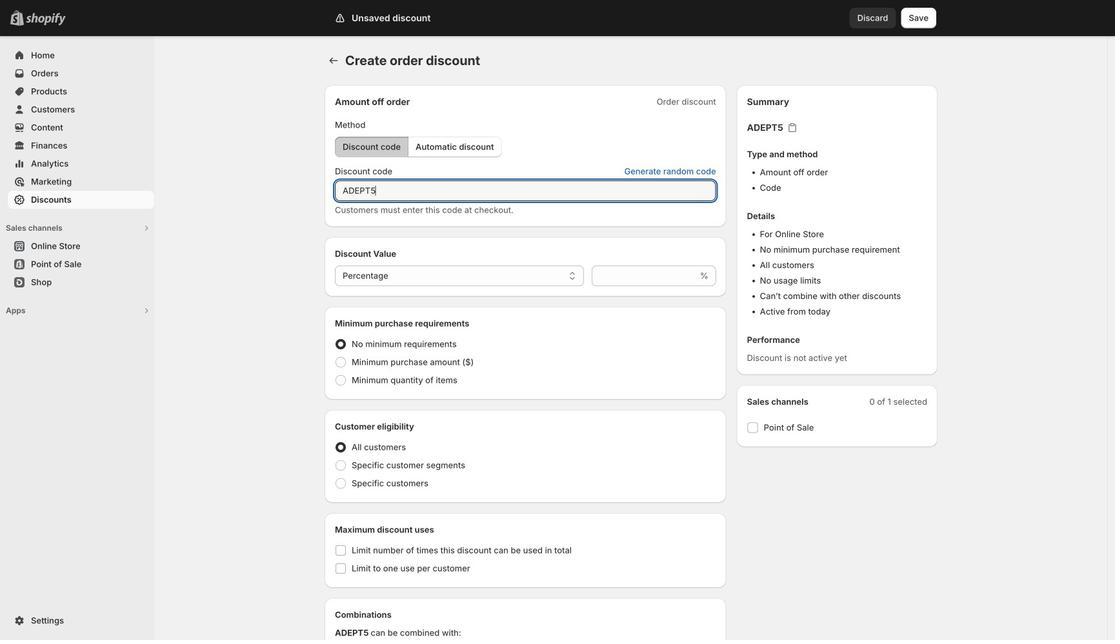 Task type: vqa. For each thing, say whether or not it's contained in the screenshot.
$1/month
no



Task type: locate. For each thing, give the bounding box(es) containing it.
None text field
[[335, 181, 716, 201], [592, 266, 697, 286], [335, 181, 716, 201], [592, 266, 697, 286]]



Task type: describe. For each thing, give the bounding box(es) containing it.
shopify image
[[26, 13, 66, 26]]



